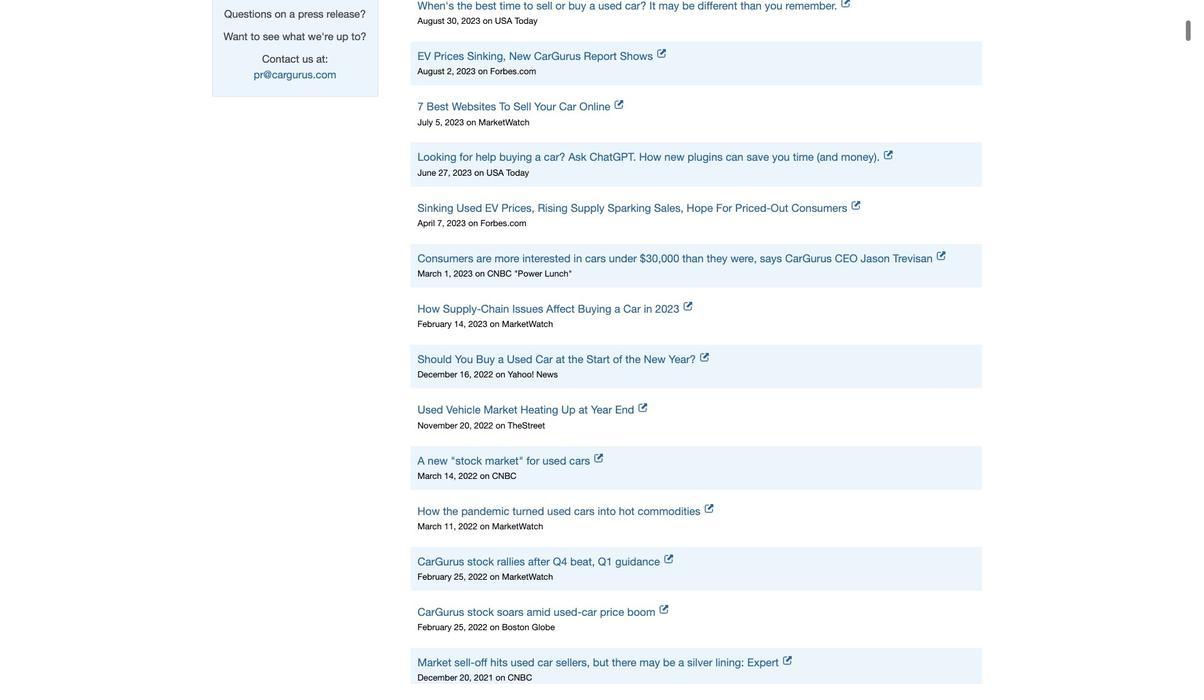 Task type: vqa. For each thing, say whether or not it's contained in the screenshot.
the bottommost 'need'
no



Task type: locate. For each thing, give the bounding box(es) containing it.
on down "stock
[[480, 471, 490, 481]]

yahoo!
[[508, 370, 534, 380]]

march left the 1,
[[418, 269, 442, 279]]

1 vertical spatial forbes.com
[[480, 218, 526, 228]]

we're
[[308, 30, 333, 42]]

march
[[418, 269, 442, 279], [418, 471, 442, 481], [418, 522, 442, 532]]

0 vertical spatial march
[[418, 269, 442, 279]]

market up november 20, 2022 on thestreet in the bottom of the page
[[484, 404, 518, 416]]

2023 right 5,
[[445, 117, 464, 127]]

2 stock from the top
[[467, 606, 494, 619]]

pr@cargurus.com
[[254, 68, 336, 80]]

1 vertical spatial march
[[418, 471, 442, 481]]

sinking used ev prices, rising supply sparking sales, hope for priced-out consumers link
[[418, 200, 975, 216]]

market left 'sell-'
[[418, 657, 451, 669]]

cnbc down more
[[487, 269, 512, 279]]

on down hits
[[496, 674, 505, 684]]

used right hits
[[511, 657, 535, 669]]

contact us at: pr@cargurus.com
[[254, 52, 336, 80]]

out
[[771, 202, 789, 214]]

on down sinking,
[[478, 66, 488, 77]]

today down buying
[[506, 168, 529, 178]]

ev inside 'link'
[[485, 202, 498, 214]]

expert
[[747, 657, 779, 669]]

news
[[536, 370, 558, 380]]

see
[[263, 30, 279, 42]]

on right 30,
[[483, 16, 493, 26]]

1 december from the top
[[418, 370, 457, 380]]

1 vertical spatial 14,
[[444, 471, 456, 481]]

car right the buying
[[623, 303, 641, 315]]

2 vertical spatial how
[[418, 505, 440, 517]]

0 horizontal spatial ev
[[418, 50, 431, 62]]

0 vertical spatial forbes.com
[[490, 66, 536, 77]]

0 horizontal spatial used
[[418, 404, 443, 416]]

august left 30,
[[418, 16, 445, 26]]

7,
[[437, 218, 444, 228]]

cargurus up february 25, 2022 on boston globe
[[418, 606, 464, 619]]

best
[[427, 100, 449, 113]]

hope
[[687, 202, 713, 214]]

$30,000
[[640, 252, 679, 265]]

20, down 'sell-'
[[460, 674, 472, 684]]

sales,
[[654, 202, 684, 214]]

0 vertical spatial february
[[418, 319, 452, 330]]

ev
[[418, 50, 431, 62], [485, 202, 498, 214]]

forbes.com down "prices,"
[[480, 218, 526, 228]]

25, up 'sell-'
[[454, 623, 466, 633]]

2 vertical spatial used
[[511, 657, 535, 669]]

on down chain
[[490, 319, 500, 330]]

20, for vehicle
[[460, 421, 472, 431]]

car
[[582, 606, 597, 619], [538, 657, 553, 669]]

rising
[[538, 202, 568, 214]]

there
[[612, 657, 637, 669]]

on left boston
[[490, 623, 500, 633]]

forbes.com for new
[[490, 66, 536, 77]]

cnbc
[[487, 269, 512, 279], [492, 471, 517, 481], [508, 674, 532, 684]]

cnbc for market"
[[492, 471, 517, 481]]

2022
[[474, 370, 493, 380], [474, 421, 493, 431], [459, 471, 478, 481], [459, 522, 478, 532], [468, 572, 487, 583], [468, 623, 487, 633]]

marketwatch down to
[[479, 117, 530, 127]]

used up april 7, 2023 on forbes.com
[[456, 202, 482, 214]]

june 27, 2023 on usa today
[[418, 168, 529, 178]]

on down help
[[474, 168, 484, 178]]

car left price
[[582, 606, 597, 619]]

1 vertical spatial for
[[526, 455, 540, 467]]

0 horizontal spatial consumers
[[418, 252, 473, 265]]

interested
[[522, 252, 571, 265]]

1 august from the top
[[418, 16, 445, 26]]

they
[[707, 252, 728, 265]]

boom
[[627, 606, 656, 619]]

what
[[282, 30, 305, 42]]

2 vertical spatial march
[[418, 522, 442, 532]]

2022 down buy
[[474, 370, 493, 380]]

1 vertical spatial december
[[418, 674, 457, 684]]

cars for used
[[574, 505, 595, 517]]

on left thestreet
[[496, 421, 505, 431]]

2022 for pandemic
[[459, 522, 478, 532]]

how right chatgpt.
[[639, 151, 662, 163]]

websites
[[452, 100, 496, 113]]

on for buy
[[496, 370, 505, 380]]

on for chain
[[490, 319, 500, 330]]

issues
[[512, 303, 543, 315]]

14, for new
[[444, 471, 456, 481]]

0 vertical spatial august
[[418, 16, 445, 26]]

1 vertical spatial car
[[538, 657, 553, 669]]

14, down "stock
[[444, 471, 456, 481]]

the up 11,
[[443, 505, 458, 517]]

1 vertical spatial 25,
[[454, 623, 466, 633]]

how down a
[[418, 505, 440, 517]]

0 vertical spatial car
[[582, 606, 597, 619]]

on down rallies
[[490, 572, 500, 583]]

0 horizontal spatial new
[[509, 50, 531, 62]]

2023 right 7,
[[447, 218, 466, 228]]

may
[[640, 657, 660, 669]]

14, for supply-
[[454, 319, 466, 330]]

0 horizontal spatial car
[[536, 353, 553, 366]]

0 vertical spatial december
[[418, 370, 457, 380]]

2 vertical spatial used
[[418, 404, 443, 416]]

0 vertical spatial at
[[556, 353, 565, 366]]

0 horizontal spatial car
[[538, 657, 553, 669]]

august for august 30, 2023 on usa today
[[418, 16, 445, 26]]

car for used-
[[582, 606, 597, 619]]

1 march from the top
[[418, 269, 442, 279]]

2022 up off
[[468, 623, 487, 633]]

usa up sinking,
[[495, 16, 512, 26]]

cars down up
[[569, 455, 590, 467]]

how the pandemic turned used cars into hot commodities
[[418, 505, 701, 517]]

august 30, 2023 on usa today
[[418, 16, 538, 26]]

online
[[579, 100, 611, 113]]

3 march from the top
[[418, 522, 442, 532]]

1 horizontal spatial new
[[665, 151, 685, 163]]

1 vertical spatial used
[[547, 505, 571, 517]]

1 horizontal spatial car
[[582, 606, 597, 619]]

car up news
[[536, 353, 553, 366]]

how inside how the pandemic turned used cars into hot commodities link
[[418, 505, 440, 517]]

1 25, from the top
[[454, 572, 466, 583]]

used up yahoo!
[[507, 353, 533, 366]]

0 horizontal spatial the
[[443, 505, 458, 517]]

march left 11,
[[418, 522, 442, 532]]

0 vertical spatial 14,
[[454, 319, 466, 330]]

2023 down $30,000
[[655, 303, 680, 315]]

on for sinking,
[[478, 66, 488, 77]]

beat,
[[570, 556, 595, 568]]

globe
[[532, 623, 555, 633]]

consumers are more interested in cars under $30,000 than they were, says cargurus ceo jason trevisan link
[[418, 251, 975, 266]]

november 20, 2022 on thestreet
[[418, 421, 545, 431]]

0 vertical spatial new
[[665, 151, 685, 163]]

save
[[747, 151, 769, 163]]

2 vertical spatial cnbc
[[508, 674, 532, 684]]

cars left into
[[574, 505, 595, 517]]

2023 right the 1,
[[454, 269, 473, 279]]

stock for soars
[[467, 606, 494, 619]]

1 horizontal spatial ev
[[485, 202, 498, 214]]

2022 down "stock
[[459, 471, 478, 481]]

how left supply-
[[418, 303, 440, 315]]

cnbc for interested
[[487, 269, 512, 279]]

0 vertical spatial how
[[639, 151, 662, 163]]

car for used
[[538, 657, 553, 669]]

1 vertical spatial august
[[418, 66, 445, 77]]

on up the see
[[275, 7, 287, 20]]

2022 right 11,
[[459, 522, 478, 532]]

1 horizontal spatial at
[[579, 404, 588, 416]]

1 vertical spatial at
[[579, 404, 588, 416]]

1 horizontal spatial market
[[484, 404, 518, 416]]

november
[[418, 421, 458, 431]]

how for how the pandemic turned used cars into hot commodities
[[418, 505, 440, 517]]

forbes.com for prices,
[[480, 218, 526, 228]]

stock for rallies
[[467, 556, 494, 568]]

1 vertical spatial stock
[[467, 606, 494, 619]]

0 vertical spatial new
[[509, 50, 531, 62]]

how inside how supply-chain issues affect buying a car in 2023 link
[[418, 303, 440, 315]]

2 horizontal spatial car
[[623, 303, 641, 315]]

questions on a press release?
[[224, 7, 366, 20]]

march down a
[[418, 471, 442, 481]]

marketwatch for after
[[502, 572, 553, 583]]

14,
[[454, 319, 466, 330], [444, 471, 456, 481]]

july 5, 2023 on marketwatch
[[418, 117, 530, 127]]

1 horizontal spatial in
[[644, 303, 652, 315]]

2 december from the top
[[418, 674, 457, 684]]

2022 down march 11, 2022 on marketwatch
[[468, 572, 487, 583]]

25, down 11,
[[454, 572, 466, 583]]

7 best websites to sell your car online
[[418, 100, 611, 113]]

cars for in
[[585, 252, 606, 265]]

chatgpt.
[[590, 151, 636, 163]]

2023 for used
[[447, 218, 466, 228]]

consumers right out
[[792, 202, 847, 214]]

3 february from the top
[[418, 623, 452, 633]]

new inside 'link'
[[428, 455, 448, 467]]

guidance
[[615, 556, 660, 568]]

0 vertical spatial used
[[543, 455, 566, 467]]

for right market"
[[526, 455, 540, 467]]

december for market
[[418, 674, 457, 684]]

ev up april 7, 2023 on forbes.com
[[485, 202, 498, 214]]

forbes.com down ev prices sinking, new cargurus report shows
[[490, 66, 536, 77]]

march for consumers
[[418, 269, 442, 279]]

for up june 27, 2023 on usa today
[[460, 151, 473, 163]]

1 horizontal spatial car
[[559, 100, 576, 113]]

on down websites at the top of the page
[[466, 117, 476, 127]]

20, down vehicle
[[460, 421, 472, 431]]

2022 down vehicle
[[474, 421, 493, 431]]

1 horizontal spatial used
[[456, 202, 482, 214]]

2 vertical spatial february
[[418, 623, 452, 633]]

but
[[593, 657, 609, 669]]

today up ev prices sinking, new cargurus report shows
[[515, 16, 538, 26]]

used down thestreet
[[543, 455, 566, 467]]

new
[[665, 151, 685, 163], [428, 455, 448, 467]]

used up november
[[418, 404, 443, 416]]

2 march from the top
[[418, 471, 442, 481]]

1 vertical spatial usa
[[487, 168, 504, 178]]

1 vertical spatial new
[[644, 353, 666, 366]]

2 horizontal spatial used
[[507, 353, 533, 366]]

more
[[495, 252, 519, 265]]

2 vertical spatial car
[[536, 353, 553, 366]]

1 february from the top
[[418, 319, 452, 330]]

march for a
[[418, 471, 442, 481]]

in down $30,000
[[644, 303, 652, 315]]

marketwatch for to
[[479, 117, 530, 127]]

used for cars
[[547, 505, 571, 517]]

0 vertical spatial cnbc
[[487, 269, 512, 279]]

on right 7,
[[468, 218, 478, 228]]

2023 for supply-
[[468, 319, 487, 330]]

0 vertical spatial 25,
[[454, 572, 466, 583]]

on left yahoo!
[[496, 370, 505, 380]]

marketwatch down issues
[[502, 319, 553, 330]]

cnbc down market"
[[492, 471, 517, 481]]

used right turned
[[547, 505, 571, 517]]

be
[[663, 657, 676, 669]]

2023 right the 27,
[[453, 168, 472, 178]]

0 vertical spatial today
[[515, 16, 538, 26]]

0 vertical spatial stock
[[467, 556, 494, 568]]

2 vertical spatial cars
[[574, 505, 595, 517]]

1 vertical spatial new
[[428, 455, 448, 467]]

2 20, from the top
[[460, 674, 472, 684]]

december 20, 2021 on cnbc
[[418, 674, 532, 684]]

a right the buying
[[615, 303, 620, 315]]

today
[[515, 16, 538, 26], [506, 168, 529, 178]]

0 horizontal spatial in
[[574, 252, 582, 265]]

ev left prices
[[418, 50, 431, 62]]

consumers
[[792, 202, 847, 214], [418, 252, 473, 265]]

used vehicle market heating up at year end
[[418, 404, 634, 416]]

1 stock from the top
[[467, 556, 494, 568]]

1 vertical spatial in
[[644, 303, 652, 315]]

on down are
[[475, 269, 485, 279]]

february down supply-
[[418, 319, 452, 330]]

2023 down supply-
[[468, 319, 487, 330]]

sinking,
[[467, 50, 506, 62]]

a
[[418, 455, 425, 467]]

february down 11,
[[418, 572, 452, 583]]

hot
[[619, 505, 635, 517]]

0 vertical spatial cars
[[585, 252, 606, 265]]

thestreet
[[508, 421, 545, 431]]

in right interested
[[574, 252, 582, 265]]

new inside should you buy a used car at the start of the new year? link
[[644, 353, 666, 366]]

market
[[484, 404, 518, 416], [418, 657, 451, 669]]

new
[[509, 50, 531, 62], [644, 353, 666, 366]]

turned
[[513, 505, 544, 517]]

a new "stock market" for used cars
[[418, 455, 590, 467]]

0 horizontal spatial for
[[460, 151, 473, 163]]

want
[[224, 30, 248, 42]]

new right a
[[428, 455, 448, 467]]

new left plugins
[[665, 151, 685, 163]]

0 horizontal spatial new
[[428, 455, 448, 467]]

the right of
[[625, 353, 641, 366]]

car right your
[[559, 100, 576, 113]]

0 vertical spatial 20,
[[460, 421, 472, 431]]

cargurus down 11,
[[418, 556, 464, 568]]

1 vertical spatial how
[[418, 303, 440, 315]]

february for how supply-chain issues affect buying a car in 2023
[[418, 319, 452, 330]]

december down 'sell-'
[[418, 674, 457, 684]]

marketwatch down cargurus stock rallies after q4 beat, q1 guidance
[[502, 572, 553, 583]]

looking
[[418, 151, 457, 163]]

2023 right 2,
[[457, 66, 476, 77]]

2022 for rallies
[[468, 572, 487, 583]]

up
[[561, 404, 576, 416]]

february 25, 2022 on marketwatch
[[418, 572, 553, 583]]

the
[[568, 353, 584, 366], [625, 353, 641, 366], [443, 505, 458, 517]]

on
[[275, 7, 287, 20], [483, 16, 493, 26], [478, 66, 488, 77], [466, 117, 476, 127], [474, 168, 484, 178], [468, 218, 478, 228], [475, 269, 485, 279], [490, 319, 500, 330], [496, 370, 505, 380], [496, 421, 505, 431], [480, 471, 490, 481], [480, 522, 490, 532], [490, 572, 500, 583], [490, 623, 500, 633], [496, 674, 505, 684]]

for
[[460, 151, 473, 163], [526, 455, 540, 467]]

1 vertical spatial cnbc
[[492, 471, 517, 481]]

1 vertical spatial 20,
[[460, 674, 472, 684]]

2 february from the top
[[418, 572, 452, 583]]

new left year?
[[644, 353, 666, 366]]

25,
[[454, 572, 466, 583], [454, 623, 466, 633]]

new right sinking,
[[509, 50, 531, 62]]

marketwatch down turned
[[492, 522, 543, 532]]

1 horizontal spatial for
[[526, 455, 540, 467]]

february for cargurus stock rallies after q4 beat, q1 guidance
[[418, 572, 452, 583]]

february up december 20, 2021 on cnbc on the left bottom
[[418, 623, 452, 633]]

to
[[499, 100, 511, 113]]

release?
[[327, 7, 366, 20]]

2023 for for
[[453, 168, 472, 178]]

your
[[534, 100, 556, 113]]

2022 for market
[[474, 421, 493, 431]]

1 vertical spatial used
[[507, 353, 533, 366]]

at right up
[[579, 404, 588, 416]]

1 vertical spatial market
[[418, 657, 451, 669]]

14, down supply-
[[454, 319, 466, 330]]

20, for sell-
[[460, 674, 472, 684]]

at inside 'link'
[[579, 404, 588, 416]]

cars left "under"
[[585, 252, 606, 265]]

december for should
[[418, 370, 457, 380]]

in
[[574, 252, 582, 265], [644, 303, 652, 315]]

1 vertical spatial cars
[[569, 455, 590, 467]]

2023 right 30,
[[461, 16, 480, 26]]

august
[[418, 16, 445, 26], [418, 66, 445, 77]]

1 vertical spatial today
[[506, 168, 529, 178]]

stock up february 25, 2022 on marketwatch
[[467, 556, 494, 568]]

1 vertical spatial car
[[623, 303, 641, 315]]

1 horizontal spatial new
[[644, 353, 666, 366]]

0 vertical spatial for
[[460, 151, 473, 163]]

2 august from the top
[[418, 66, 445, 77]]

august left 2,
[[418, 66, 445, 77]]

december down should
[[418, 370, 457, 380]]

1 vertical spatial february
[[418, 572, 452, 583]]

0 vertical spatial market
[[484, 404, 518, 416]]

1 vertical spatial ev
[[485, 202, 498, 214]]

used inside 'link'
[[543, 455, 566, 467]]

0 vertical spatial usa
[[495, 16, 512, 26]]

0 vertical spatial consumers
[[792, 202, 847, 214]]

a
[[289, 7, 295, 20], [535, 151, 541, 163], [615, 303, 620, 315], [498, 353, 504, 366], [679, 657, 684, 669]]

cnbc for hits
[[508, 674, 532, 684]]

on down pandemic
[[480, 522, 490, 532]]

at up news
[[556, 353, 565, 366]]

2 25, from the top
[[454, 623, 466, 633]]

stock up february 25, 2022 on boston globe
[[467, 606, 494, 619]]

1 horizontal spatial consumers
[[792, 202, 847, 214]]

march 11, 2022 on marketwatch
[[418, 522, 543, 532]]

1 20, from the top
[[460, 421, 472, 431]]

consumers up the 1,
[[418, 252, 473, 265]]

cars
[[585, 252, 606, 265], [569, 455, 590, 467], [574, 505, 595, 517]]

the left start at the bottom
[[568, 353, 584, 366]]



Task type: describe. For each thing, give the bounding box(es) containing it.
for
[[716, 202, 732, 214]]

chain
[[481, 303, 509, 315]]

june
[[418, 168, 436, 178]]

11,
[[444, 522, 456, 532]]

start
[[587, 353, 610, 366]]

a left "press"
[[289, 7, 295, 20]]

a right buy
[[498, 353, 504, 366]]

q1
[[598, 556, 612, 568]]

5,
[[435, 117, 443, 127]]

2022 for soars
[[468, 623, 487, 633]]

hits
[[490, 657, 508, 669]]

into
[[598, 505, 616, 517]]

on for off
[[496, 674, 505, 684]]

today for june 27, 2023 on usa today
[[506, 168, 529, 178]]

0 vertical spatial car
[[559, 100, 576, 113]]

sell-
[[454, 657, 475, 669]]

buy
[[476, 353, 495, 366]]

pr@cargurus.com link
[[254, 68, 336, 80]]

plugins
[[688, 151, 723, 163]]

25, for soars
[[454, 623, 466, 633]]

2022 for buy
[[474, 370, 493, 380]]

sell
[[514, 100, 531, 113]]

after
[[528, 556, 550, 568]]

market sell-off hits used car sellers, but there may be a silver lining: expert
[[418, 657, 779, 669]]

0 vertical spatial ev
[[418, 50, 431, 62]]

on for websites
[[466, 117, 476, 127]]

on for "stock
[[480, 471, 490, 481]]

on for rallies
[[490, 572, 500, 583]]

sparking
[[608, 202, 651, 214]]

2023 for prices
[[457, 66, 476, 77]]

looking for help buying a car? ask chatgpt. how new plugins can save you time (and money).
[[418, 151, 880, 163]]

27,
[[439, 168, 451, 178]]

shows
[[620, 50, 653, 62]]

2023 inside how supply-chain issues affect buying a car in 2023 link
[[655, 303, 680, 315]]

consumers inside 'link'
[[792, 202, 847, 214]]

0 vertical spatial used
[[456, 202, 482, 214]]

market inside 'link'
[[484, 404, 518, 416]]

contact
[[262, 52, 299, 65]]

on for pandemic
[[480, 522, 490, 532]]

vehicle
[[446, 404, 481, 416]]

were,
[[731, 252, 757, 265]]

30,
[[447, 16, 459, 26]]

cargurus left report
[[534, 50, 581, 62]]

marketwatch for turned
[[492, 522, 543, 532]]

(and
[[817, 151, 838, 163]]

to?
[[351, 30, 367, 42]]

off
[[475, 657, 487, 669]]

august for august 2, 2023 on forbes.com
[[418, 66, 445, 77]]

can
[[726, 151, 744, 163]]

1,
[[444, 269, 451, 279]]

on for soars
[[490, 623, 500, 633]]

prices,
[[501, 202, 535, 214]]

new inside ev prices sinking, new cargurus report shows link
[[509, 50, 531, 62]]

up
[[336, 30, 348, 42]]

cargurus stock soars amid used-car price boom link
[[418, 605, 975, 621]]

on for help
[[474, 168, 484, 178]]

march for how
[[418, 522, 442, 532]]

soars
[[497, 606, 524, 619]]

on for ev
[[468, 218, 478, 228]]

ev prices sinking, new cargurus report shows link
[[418, 49, 975, 64]]

q4
[[553, 556, 567, 568]]

usa for august 30, 2023 on usa today
[[495, 16, 512, 26]]

cars inside 'link'
[[569, 455, 590, 467]]

used for car
[[511, 657, 535, 669]]

time
[[793, 151, 814, 163]]

april 7, 2023 on forbes.com
[[418, 218, 526, 228]]

heating
[[521, 404, 558, 416]]

0 vertical spatial in
[[574, 252, 582, 265]]

0 horizontal spatial at
[[556, 353, 565, 366]]

2021
[[474, 674, 493, 684]]

7
[[418, 100, 424, 113]]

us
[[302, 52, 313, 65]]

sinking
[[418, 202, 453, 214]]

affect
[[546, 303, 575, 315]]

cargurus stock soars amid used-car price boom
[[418, 606, 656, 619]]

pandemic
[[461, 505, 510, 517]]

sellers,
[[556, 657, 590, 669]]

usa for june 27, 2023 on usa today
[[487, 168, 504, 178]]

rallies
[[497, 556, 525, 568]]

priced-
[[735, 202, 771, 214]]

buying
[[499, 151, 532, 163]]

1 vertical spatial consumers
[[418, 252, 473, 265]]

should you buy a used car at the start of the new year? link
[[418, 352, 975, 368]]

says
[[760, 252, 782, 265]]

market"
[[485, 455, 523, 467]]

should
[[418, 353, 452, 366]]

price
[[600, 606, 624, 619]]

february for cargurus stock soars amid used-car price boom
[[418, 623, 452, 633]]

than
[[682, 252, 704, 265]]

how supply-chain issues affect buying a car in 2023
[[418, 303, 680, 315]]

money).
[[841, 151, 880, 163]]

march 14, 2022 on cnbc
[[418, 471, 517, 481]]

how for how supply-chain issues affect buying a car in 2023
[[418, 303, 440, 315]]

how inside the looking for help buying a car? ask chatgpt. how new plugins can save you time (and money). link
[[639, 151, 662, 163]]

end
[[615, 404, 634, 416]]

market sell-off hits used car sellers, but there may be a silver lining: expert link
[[418, 656, 975, 671]]

for inside 'link'
[[526, 455, 540, 467]]

2 horizontal spatial the
[[625, 353, 641, 366]]

trevisan
[[893, 252, 933, 265]]

commodities
[[638, 505, 701, 517]]

25, for rallies
[[454, 572, 466, 583]]

silver
[[687, 657, 713, 669]]

2023 for are
[[454, 269, 473, 279]]

on for more
[[475, 269, 485, 279]]

on for market
[[496, 421, 505, 431]]

you
[[772, 151, 790, 163]]

today for august 30, 2023 on usa today
[[515, 16, 538, 26]]

used-
[[554, 606, 582, 619]]

of
[[613, 353, 622, 366]]

2022 for "stock
[[459, 471, 478, 481]]

how the pandemic turned used cars into hot commodities link
[[418, 504, 975, 519]]

are
[[476, 252, 492, 265]]

16,
[[460, 370, 472, 380]]

a right be
[[679, 657, 684, 669]]

2023 for best
[[445, 117, 464, 127]]

supply
[[571, 202, 605, 214]]

lunch"
[[545, 269, 572, 279]]

0 horizontal spatial market
[[418, 657, 451, 669]]

1 horizontal spatial the
[[568, 353, 584, 366]]

december 16, 2022 on yahoo! news
[[418, 370, 558, 380]]

ceo
[[835, 252, 858, 265]]

cargurus right says
[[785, 252, 832, 265]]

boston
[[502, 623, 530, 633]]

july
[[418, 117, 433, 127]]

under
[[609, 252, 637, 265]]

marketwatch for issues
[[502, 319, 553, 330]]

a left car?
[[535, 151, 541, 163]]

year?
[[669, 353, 696, 366]]



